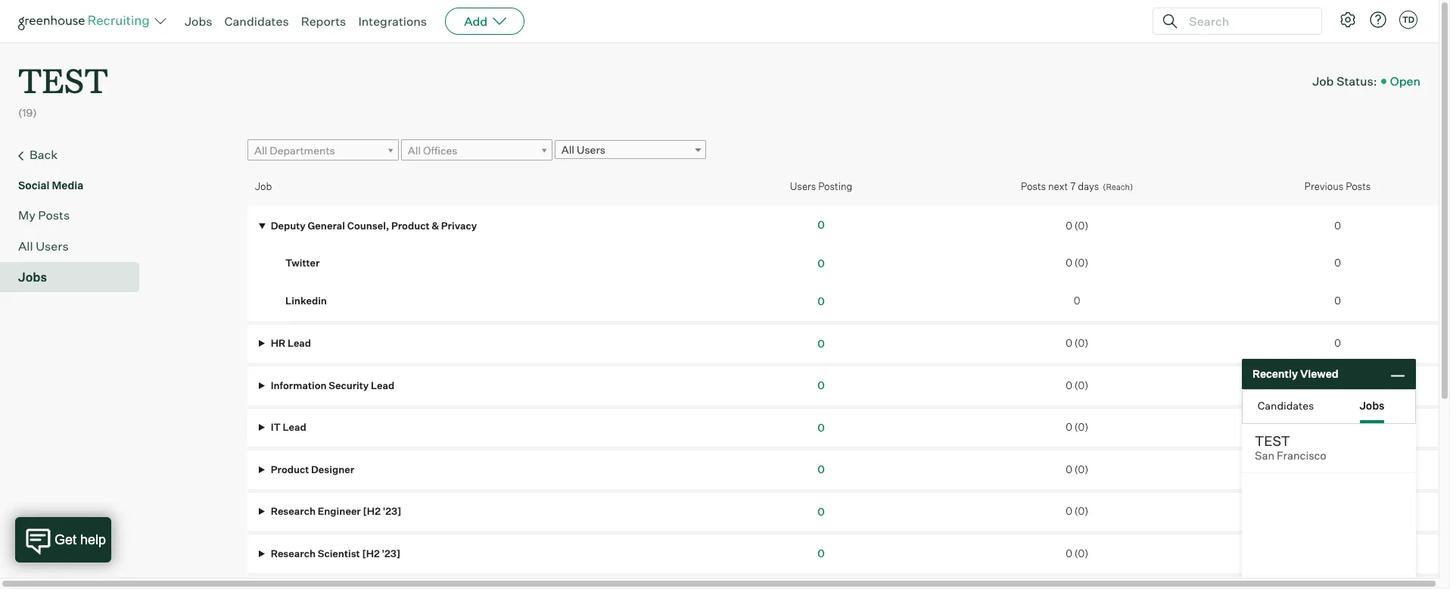 Task type: describe. For each thing, give the bounding box(es) containing it.
social media
[[18, 178, 84, 191]]

scientist
[[318, 547, 360, 559]]

0 link for research scientist [h2 '23]
[[818, 547, 825, 560]]

integrations
[[358, 14, 427, 29]]

greenhouse recruiting image
[[18, 12, 154, 30]]

job for job
[[255, 180, 272, 192]]

recently
[[1253, 367, 1299, 380]]

1 horizontal spatial all users link
[[555, 140, 706, 159]]

0 link for hr lead
[[818, 337, 825, 350]]

2 vertical spatial jobs
[[1360, 399, 1385, 412]]

td
[[1403, 14, 1415, 25]]

(0) for information security lead
[[1075, 379, 1089, 391]]

users posting
[[790, 180, 853, 192]]

1 horizontal spatial jobs
[[185, 14, 212, 29]]

media
[[52, 178, 84, 191]]

francisco
[[1278, 449, 1327, 463]]

test for test (19)
[[18, 58, 108, 102]]

designer
[[311, 463, 354, 475]]

[h2 for scientist
[[362, 547, 380, 559]]

back
[[30, 147, 58, 162]]

it
[[271, 421, 281, 433]]

job status:
[[1313, 73, 1378, 88]]

0 link for it lead
[[818, 421, 825, 434]]

0 horizontal spatial users
[[36, 238, 69, 253]]

it lead
[[269, 421, 306, 433]]

twitter
[[285, 257, 320, 269]]

hr lead
[[269, 337, 311, 349]]

lead for hr lead
[[288, 337, 311, 349]]

security
[[329, 379, 369, 391]]

privacy
[[441, 219, 477, 231]]

'23] for research engineer [h2 '23]
[[383, 505, 402, 517]]

1 horizontal spatial 0 0 0
[[1335, 219, 1342, 306]]

hr
[[271, 337, 286, 349]]

0 vertical spatial users
[[577, 143, 606, 156]]

deputy
[[271, 219, 306, 231]]

test link
[[18, 42, 108, 105]]

social
[[18, 178, 50, 191]]

general
[[308, 219, 345, 231]]

job for job status:
[[1313, 73, 1335, 88]]

[h2 for engineer
[[363, 505, 381, 517]]

7
[[1071, 180, 1076, 192]]

information security lead
[[269, 379, 395, 391]]

2 0 link from the top
[[818, 256, 825, 269]]

1 horizontal spatial jobs link
[[185, 14, 212, 29]]

0 (0) for information security lead
[[1066, 379, 1089, 391]]

'23] for research scientist [h2 '23]
[[382, 547, 401, 559]]

departments
[[270, 144, 335, 157]]

tab list containing candidates
[[1243, 390, 1416, 423]]

back link
[[18, 145, 133, 165]]

offices
[[423, 144, 458, 157]]

counsel,
[[347, 219, 389, 231]]

0 link for research engineer [h2 '23]
[[818, 505, 825, 518]]

research scientist [h2 '23]
[[269, 547, 401, 559]]

0 horizontal spatial product
[[271, 463, 309, 475]]

my
[[18, 207, 36, 222]]

status:
[[1337, 73, 1378, 88]]

previous
[[1305, 180, 1344, 192]]

viewed
[[1301, 367, 1339, 380]]

(0) for it lead
[[1075, 421, 1089, 433]]

test (19)
[[18, 58, 108, 119]]

(0) for hr lead
[[1075, 337, 1089, 349]]

posts for previous posts
[[1346, 180, 1372, 192]]

1 0 link from the top
[[818, 218, 825, 231]]



Task type: locate. For each thing, give the bounding box(es) containing it.
posts left next
[[1022, 180, 1047, 192]]

days
[[1078, 180, 1100, 192]]

previous posts
[[1305, 180, 1372, 192]]

(0) for research engineer [h2 '23]
[[1075, 505, 1089, 517]]

job up deputy at the left top of the page
[[255, 180, 272, 192]]

all departments
[[254, 144, 335, 157]]

2 horizontal spatial users
[[790, 180, 817, 192]]

lead right "hr"
[[288, 337, 311, 349]]

candidates down recently viewed
[[1258, 399, 1315, 412]]

2 vertical spatial lead
[[283, 421, 306, 433]]

0 (0) for product designer
[[1066, 463, 1089, 475]]

2 vertical spatial users
[[36, 238, 69, 253]]

recently viewed
[[1253, 367, 1339, 380]]

0 vertical spatial all users
[[562, 143, 606, 156]]

1 horizontal spatial job
[[1313, 73, 1335, 88]]

configure image
[[1340, 11, 1358, 29]]

1 vertical spatial lead
[[371, 379, 395, 391]]

candidates link
[[225, 14, 289, 29]]

posts right my
[[38, 207, 70, 222]]

0 horizontal spatial 0 0 0
[[818, 218, 825, 308]]

1 horizontal spatial test
[[1255, 432, 1291, 449]]

jobs
[[185, 14, 212, 29], [18, 269, 47, 284], [1360, 399, 1385, 412]]

0 (0) for research scientist [h2 '23]
[[1066, 547, 1089, 559]]

7 0 (0) from the top
[[1066, 505, 1089, 517]]

jobs inside 'link'
[[18, 269, 47, 284]]

0 vertical spatial '23]
[[383, 505, 402, 517]]

lead for it lead
[[283, 421, 306, 433]]

8 0 (0) from the top
[[1066, 547, 1089, 559]]

5 (0) from the top
[[1075, 421, 1089, 433]]

'23] right scientist
[[382, 547, 401, 559]]

jobs link left candidates link
[[185, 14, 212, 29]]

0
[[818, 218, 825, 231], [1066, 219, 1073, 231], [1335, 219, 1342, 231], [818, 256, 825, 269], [1066, 257, 1073, 269], [1335, 257, 1342, 269], [1074, 294, 1081, 306], [1335, 294, 1342, 306], [818, 295, 825, 308], [818, 337, 825, 350], [1066, 337, 1073, 349], [1335, 337, 1342, 349], [818, 379, 825, 392], [1066, 379, 1073, 391], [1335, 379, 1342, 391], [818, 421, 825, 434], [1066, 421, 1073, 433], [1335, 421, 1342, 433], [818, 463, 825, 476], [1066, 463, 1073, 475], [1335, 463, 1342, 475], [818, 505, 825, 518], [1066, 505, 1073, 517], [818, 547, 825, 560], [1066, 547, 1073, 559]]

0 horizontal spatial all users
[[18, 238, 69, 253]]

job
[[1313, 73, 1335, 88], [255, 180, 272, 192]]

2 0 (0) from the top
[[1066, 257, 1089, 269]]

0 link
[[818, 218, 825, 231], [818, 256, 825, 269], [818, 295, 825, 308], [818, 337, 825, 350], [818, 379, 825, 392], [818, 421, 825, 434], [818, 463, 825, 476], [818, 505, 825, 518], [818, 547, 825, 560]]

1 vertical spatial jobs
[[18, 269, 47, 284]]

'23] right engineer
[[383, 505, 402, 517]]

posts next 7 days (reach)
[[1022, 180, 1134, 192]]

next
[[1049, 180, 1069, 192]]

1 0 (0) from the top
[[1066, 219, 1089, 231]]

all offices link
[[401, 139, 553, 161]]

0 link for product designer
[[818, 463, 825, 476]]

1 vertical spatial all users
[[18, 238, 69, 253]]

3 0 (0) from the top
[[1066, 337, 1089, 349]]

(0) for research scientist [h2 '23]
[[1075, 547, 1089, 559]]

deputy general counsel, product & privacy
[[269, 219, 477, 231]]

3 0 link from the top
[[818, 295, 825, 308]]

1 vertical spatial '23]
[[382, 547, 401, 559]]

0 vertical spatial product
[[391, 219, 430, 231]]

1 horizontal spatial product
[[391, 219, 430, 231]]

test down the recently
[[1255, 432, 1291, 449]]

5 0 (0) from the top
[[1066, 421, 1089, 433]]

all users
[[562, 143, 606, 156], [18, 238, 69, 253]]

2 horizontal spatial posts
[[1346, 180, 1372, 192]]

1 vertical spatial all users link
[[18, 237, 133, 255]]

7 (0) from the top
[[1075, 505, 1089, 517]]

9 0 link from the top
[[818, 547, 825, 560]]

lead right it
[[283, 421, 306, 433]]

research down product designer
[[271, 505, 316, 517]]

test inside the test san francisco
[[1255, 432, 1291, 449]]

1 horizontal spatial users
[[577, 143, 606, 156]]

6 (0) from the top
[[1075, 463, 1089, 475]]

[h2
[[363, 505, 381, 517], [362, 547, 380, 559]]

research for scientist
[[271, 547, 316, 559]]

1 (0) from the top
[[1075, 219, 1089, 231]]

integrations link
[[358, 14, 427, 29]]

1 vertical spatial research
[[271, 547, 316, 559]]

reports
[[301, 14, 346, 29]]

1 vertical spatial users
[[790, 180, 817, 192]]

add button
[[445, 8, 525, 35]]

research engineer [h2 '23]
[[269, 505, 402, 517]]

1 vertical spatial job
[[255, 180, 272, 192]]

lead
[[288, 337, 311, 349], [371, 379, 395, 391], [283, 421, 306, 433]]

1 vertical spatial jobs link
[[18, 268, 133, 286]]

test for test san francisco
[[1255, 432, 1291, 449]]

3 (0) from the top
[[1075, 337, 1089, 349]]

product designer
[[269, 463, 354, 475]]

tab list
[[1243, 390, 1416, 423]]

1 horizontal spatial candidates
[[1258, 399, 1315, 412]]

0 vertical spatial test
[[18, 58, 108, 102]]

0 link for information security lead
[[818, 379, 825, 392]]

lead right security
[[371, 379, 395, 391]]

0 vertical spatial jobs
[[185, 14, 212, 29]]

2 (0) from the top
[[1075, 257, 1089, 269]]

(0)
[[1075, 219, 1089, 231], [1075, 257, 1089, 269], [1075, 337, 1089, 349], [1075, 379, 1089, 391], [1075, 421, 1089, 433], [1075, 463, 1089, 475], [1075, 505, 1089, 517], [1075, 547, 1089, 559]]

1 horizontal spatial all users
[[562, 143, 606, 156]]

(0) for product designer
[[1075, 463, 1089, 475]]

1 vertical spatial candidates
[[1258, 399, 1315, 412]]

jobs link down my posts link
[[18, 268, 133, 286]]

job left "status:"
[[1313, 73, 1335, 88]]

1 research from the top
[[271, 505, 316, 517]]

research left scientist
[[271, 547, 316, 559]]

8 0 link from the top
[[818, 505, 825, 518]]

0 (0) for hr lead
[[1066, 337, 1089, 349]]

all offices
[[408, 144, 458, 157]]

0 vertical spatial all users link
[[555, 140, 706, 159]]

&
[[432, 219, 439, 231]]

open
[[1391, 73, 1421, 88]]

1 vertical spatial [h2
[[362, 547, 380, 559]]

0 vertical spatial lead
[[288, 337, 311, 349]]

my posts link
[[18, 206, 133, 224]]

0 horizontal spatial job
[[255, 180, 272, 192]]

0 horizontal spatial candidates
[[225, 14, 289, 29]]

research for engineer
[[271, 505, 316, 517]]

6 0 (0) from the top
[[1066, 463, 1089, 475]]

[h2 right engineer
[[363, 505, 381, 517]]

posting
[[819, 180, 853, 192]]

4 0 (0) from the top
[[1066, 379, 1089, 391]]

4 0 link from the top
[[818, 337, 825, 350]]

(19)
[[18, 106, 37, 119]]

1 vertical spatial product
[[271, 463, 309, 475]]

td button
[[1397, 8, 1421, 32]]

0 0 0
[[818, 218, 825, 308], [1335, 219, 1342, 306]]

Search text field
[[1186, 10, 1308, 32]]

all users link
[[555, 140, 706, 159], [18, 237, 133, 255]]

4 (0) from the top
[[1075, 379, 1089, 391]]

candidates inside tab list
[[1258, 399, 1315, 412]]

all
[[562, 143, 575, 156], [254, 144, 267, 157], [408, 144, 421, 157], [18, 238, 33, 253]]

users
[[577, 143, 606, 156], [790, 180, 817, 192], [36, 238, 69, 253]]

0 horizontal spatial all users link
[[18, 237, 133, 255]]

'23]
[[383, 505, 402, 517], [382, 547, 401, 559]]

posts right the previous
[[1346, 180, 1372, 192]]

0 (0) for it lead
[[1066, 421, 1089, 433]]

candidates
[[225, 14, 289, 29], [1258, 399, 1315, 412]]

1 horizontal spatial posts
[[1022, 180, 1047, 192]]

information
[[271, 379, 327, 391]]

0 vertical spatial candidates
[[225, 14, 289, 29]]

research
[[271, 505, 316, 517], [271, 547, 316, 559]]

0 horizontal spatial posts
[[38, 207, 70, 222]]

[h2 right scientist
[[362, 547, 380, 559]]

0 vertical spatial jobs link
[[185, 14, 212, 29]]

product left &
[[391, 219, 430, 231]]

test
[[18, 58, 108, 102], [1255, 432, 1291, 449]]

0 (0)
[[1066, 219, 1089, 231], [1066, 257, 1089, 269], [1066, 337, 1089, 349], [1066, 379, 1089, 391], [1066, 421, 1089, 433], [1066, 463, 1089, 475], [1066, 505, 1089, 517], [1066, 547, 1089, 559]]

engineer
[[318, 505, 361, 517]]

7 0 link from the top
[[818, 463, 825, 476]]

posts
[[1022, 180, 1047, 192], [1346, 180, 1372, 192], [38, 207, 70, 222]]

5 0 link from the top
[[818, 379, 825, 392]]

td button
[[1400, 11, 1418, 29]]

add
[[464, 14, 488, 29]]

8 (0) from the top
[[1075, 547, 1089, 559]]

linkedin
[[285, 294, 327, 306]]

san
[[1255, 449, 1275, 463]]

test up (19)
[[18, 58, 108, 102]]

posts for my posts
[[38, 207, 70, 222]]

my posts
[[18, 207, 70, 222]]

all departments link
[[248, 139, 399, 161]]

candidates left reports
[[225, 14, 289, 29]]

0 horizontal spatial jobs
[[18, 269, 47, 284]]

jobs link
[[185, 14, 212, 29], [18, 268, 133, 286]]

0 (0) for research engineer [h2 '23]
[[1066, 505, 1089, 517]]

0 vertical spatial research
[[271, 505, 316, 517]]

2 research from the top
[[271, 547, 316, 559]]

(reach)
[[1103, 181, 1134, 192]]

test san francisco
[[1255, 432, 1327, 463]]

6 0 link from the top
[[818, 421, 825, 434]]

2 horizontal spatial jobs
[[1360, 399, 1385, 412]]

0 horizontal spatial jobs link
[[18, 268, 133, 286]]

0 vertical spatial [h2
[[363, 505, 381, 517]]

1 vertical spatial test
[[1255, 432, 1291, 449]]

reports link
[[301, 14, 346, 29]]

0 vertical spatial job
[[1313, 73, 1335, 88]]

product
[[391, 219, 430, 231], [271, 463, 309, 475]]

0 horizontal spatial test
[[18, 58, 108, 102]]

product down it lead
[[271, 463, 309, 475]]



Task type: vqa. For each thing, say whether or not it's contained in the screenshot.
top lead
yes



